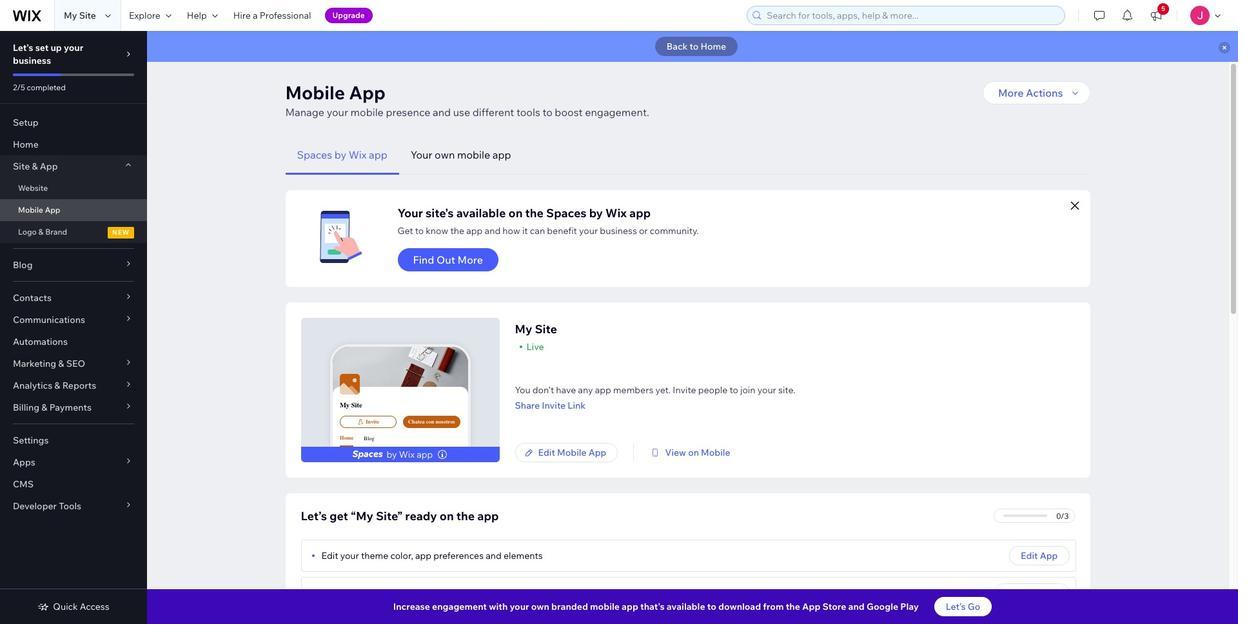 Task type: vqa. For each thing, say whether or not it's contained in the screenshot.
Invoices to the right
no



Task type: describe. For each thing, give the bounding box(es) containing it.
spaces by wix app
[[297, 148, 388, 161]]

link
[[568, 400, 586, 412]]

on right ready on the bottom left of page
[[440, 509, 454, 524]]

analytics & reports button
[[0, 375, 147, 397]]

get
[[330, 509, 348, 524]]

to inside button
[[690, 41, 699, 52]]

hire
[[233, 10, 251, 21]]

from
[[763, 601, 784, 613]]

get the app button
[[995, 584, 1070, 603]]

0 horizontal spatial invite
[[366, 419, 379, 425]]

share
[[515, 400, 540, 412]]

your own mobile app button
[[399, 135, 523, 175]]

cms
[[13, 479, 34, 490]]

setup link
[[0, 112, 147, 134]]

spaces inside your site's available on the spaces by wix app get to know the app and how it can benefit your business or community.
[[546, 206, 587, 221]]

increase
[[393, 601, 430, 613]]

settings
[[13, 435, 49, 446]]

website
[[18, 183, 48, 193]]

people
[[698, 384, 728, 396]]

5
[[1162, 5, 1166, 13]]

edit mobile app button
[[515, 443, 618, 463]]

site"
[[376, 509, 403, 524]]

your for own
[[411, 148, 433, 161]]

billing
[[13, 402, 39, 414]]

0 vertical spatial my
[[64, 10, 77, 21]]

and inside your site's available on the spaces by wix app get to know the app and how it can benefit your business or community.
[[485, 225, 501, 237]]

1 vertical spatial available
[[667, 601, 705, 613]]

marketing & seo button
[[0, 353, 147, 375]]

go
[[968, 601, 981, 613]]

app inside spaces by wix app button
[[369, 148, 388, 161]]

& for analytics
[[54, 380, 60, 392]]

it inside your site's available on the spaces by wix app get to know the app and how it can benefit your business or community.
[[522, 225, 528, 237]]

view your site on the app to see what it looks like for members
[[322, 588, 582, 599]]

home link
[[0, 134, 147, 155]]

new
[[112, 228, 130, 237]]

home blog
[[340, 435, 375, 442]]

home inside button
[[701, 41, 727, 52]]

your own mobile app
[[411, 148, 511, 161]]

site & app button
[[0, 155, 147, 177]]

the right from
[[786, 601, 800, 613]]

nosotros
[[436, 419, 455, 425]]

let's set up your business
[[13, 42, 83, 66]]

edit app
[[1021, 550, 1058, 562]]

increase engagement with your own branded mobile app that's available to download from the app store and google play
[[393, 601, 919, 613]]

own inside button
[[435, 148, 455, 161]]

payments
[[49, 402, 92, 414]]

2 horizontal spatial invite
[[673, 384, 696, 396]]

yet.
[[656, 384, 671, 396]]

spaces by wix app button
[[285, 135, 399, 175]]

site.
[[779, 384, 796, 396]]

upgrade
[[333, 10, 365, 20]]

live
[[527, 341, 544, 353]]

or
[[639, 225, 648, 237]]

site's
[[426, 206, 454, 221]]

marketing & seo
[[13, 358, 85, 370]]

actions
[[1026, 86, 1063, 99]]

download
[[719, 601, 761, 613]]

developer tools
[[13, 501, 81, 512]]

site & app
[[13, 161, 58, 172]]

home for home
[[13, 139, 39, 150]]

communications button
[[0, 309, 147, 331]]

the up preferences
[[457, 509, 475, 524]]

know
[[426, 225, 449, 237]]

presence
[[386, 106, 431, 119]]

you don't have any app members yet. invite people to join your site. share invite link
[[515, 384, 796, 412]]

community.
[[650, 225, 699, 237]]

back to home
[[667, 41, 727, 52]]

and left elements
[[486, 550, 502, 562]]

spaces inside spaces by wix app button
[[297, 148, 332, 161]]

find
[[413, 254, 434, 266]]

view on mobile
[[665, 447, 731, 459]]

find out more button
[[398, 248, 499, 272]]

chatea
[[408, 419, 425, 425]]

1 horizontal spatial wix
[[399, 449, 415, 461]]

help button
[[179, 0, 226, 31]]

setup
[[13, 117, 39, 128]]

app inside button
[[1040, 550, 1058, 562]]

5 button
[[1142, 0, 1171, 31]]

hire a professional
[[233, 10, 311, 21]]

elements
[[504, 550, 543, 562]]

your inside let's set up your business
[[64, 42, 83, 54]]

mobile app
[[18, 205, 60, 215]]

app inside 'you don't have any app members yet. invite people to join your site. share invite link'
[[595, 384, 611, 396]]

and inside "mobile app manage your mobile presence and use different tools to boost engagement."
[[433, 106, 451, 119]]

communications
[[13, 314, 85, 326]]

your inside 'you don't have any app members yet. invite people to join your site. share invite link'
[[758, 384, 777, 396]]

site
[[365, 588, 380, 599]]

like
[[511, 588, 526, 599]]

more inside button
[[458, 254, 483, 266]]

use
[[453, 106, 470, 119]]

2 horizontal spatial my
[[515, 322, 532, 337]]

to inside your site's available on the spaces by wix app get to know the app and how it can benefit your business or community.
[[415, 225, 424, 237]]

your left site
[[344, 588, 363, 599]]

for
[[528, 588, 539, 599]]

1 vertical spatial invite
[[542, 400, 566, 412]]

wix inside your site's available on the spaces by wix app get to know the app and how it can benefit your business or community.
[[606, 206, 627, 221]]

"my
[[351, 509, 373, 524]]

any
[[578, 384, 593, 396]]

app up increase on the bottom of the page
[[411, 588, 427, 599]]

developer
[[13, 501, 57, 512]]

home for home blog
[[340, 435, 354, 441]]

& for logo
[[38, 227, 44, 237]]

seo
[[66, 358, 85, 370]]

professional
[[260, 10, 311, 21]]

a
[[253, 10, 258, 21]]

chatea con nosotros
[[408, 419, 455, 425]]

app down the "con"
[[417, 449, 433, 461]]

the up 'can'
[[525, 206, 544, 221]]

quick access
[[53, 601, 109, 613]]

view for view on mobile
[[665, 447, 686, 459]]

app right color,
[[415, 550, 432, 562]]

store
[[823, 601, 847, 613]]

mobile inside sidebar element
[[18, 205, 43, 215]]

site up home blog on the left of page
[[351, 401, 362, 410]]

let's get "my site" ready on the app
[[301, 509, 499, 524]]

blog inside dropdown button
[[13, 259, 33, 271]]

engagement
[[432, 601, 487, 613]]

share invite link button
[[515, 400, 796, 412]]

and right store
[[849, 601, 865, 613]]



Task type: locate. For each thing, give the bounding box(es) containing it.
and
[[433, 106, 451, 119], [485, 225, 501, 237], [486, 550, 502, 562], [849, 601, 865, 613]]

mobile down link
[[557, 447, 587, 459]]

1 vertical spatial business
[[600, 225, 637, 237]]

1 vertical spatial spaces
[[546, 206, 587, 221]]

0 vertical spatial invite
[[673, 384, 696, 396]]

my up home blog on the left of page
[[340, 401, 350, 410]]

mobile down website
[[18, 205, 43, 215]]

2 vertical spatial by
[[387, 449, 397, 461]]

edit app button
[[1010, 546, 1070, 566]]

my site up let's set up your business
[[64, 10, 96, 21]]

get left know
[[398, 225, 413, 237]]

let's go button
[[935, 597, 992, 617]]

& left reports
[[54, 380, 60, 392]]

on
[[509, 206, 523, 221], [688, 447, 699, 459], [440, 509, 454, 524], [382, 588, 393, 599]]

out
[[437, 254, 455, 266]]

back to home button
[[655, 37, 738, 56]]

business left or
[[600, 225, 637, 237]]

0 vertical spatial home
[[701, 41, 727, 52]]

members up branded
[[541, 588, 582, 599]]

to left 'join'
[[730, 384, 739, 396]]

1 vertical spatial mobile
[[457, 148, 490, 161]]

site up 'live'
[[535, 322, 557, 337]]

set
[[35, 42, 49, 54]]

my up let's set up your business
[[64, 10, 77, 21]]

& up website
[[32, 161, 38, 172]]

0 vertical spatial more
[[999, 86, 1024, 99]]

it
[[522, 225, 528, 237], [479, 588, 485, 599]]

my site
[[64, 10, 96, 21], [515, 322, 557, 337], [340, 401, 362, 410]]

1 vertical spatial get
[[1007, 588, 1022, 599]]

1 vertical spatial more
[[458, 254, 483, 266]]

0 horizontal spatial view
[[322, 588, 342, 599]]

view down share invite link button
[[665, 447, 686, 459]]

how
[[503, 225, 520, 237]]

0 horizontal spatial my site
[[64, 10, 96, 21]]

1 horizontal spatial my site
[[340, 401, 362, 410]]

0 horizontal spatial spaces
[[297, 148, 332, 161]]

0 vertical spatial mobile
[[351, 106, 384, 119]]

edit for edit mobile app
[[538, 447, 555, 459]]

& right billing
[[41, 402, 47, 414]]

the up increase on the bottom of the page
[[395, 588, 409, 599]]

1 vertical spatial by
[[589, 206, 603, 221]]

0 vertical spatial business
[[13, 55, 51, 66]]

your right up
[[64, 42, 83, 54]]

to right tools
[[543, 106, 553, 119]]

1 vertical spatial own
[[531, 601, 550, 613]]

mobile app manage your mobile presence and use different tools to boost engagement.
[[285, 81, 650, 119]]

spaces down manage
[[297, 148, 332, 161]]

members inside 'you don't have any app members yet. invite people to join your site. share invite link'
[[613, 384, 654, 396]]

your inside your site's available on the spaces by wix app get to know the app and how it can benefit your business or community.
[[398, 206, 423, 221]]

my site up 'live'
[[515, 322, 557, 337]]

app inside your own mobile app button
[[493, 148, 511, 161]]

&
[[32, 161, 38, 172], [38, 227, 44, 237], [58, 358, 64, 370], [54, 380, 60, 392], [41, 402, 47, 414]]

your
[[64, 42, 83, 54], [327, 106, 348, 119], [579, 225, 598, 237], [758, 384, 777, 396], [340, 550, 359, 562], [344, 588, 363, 599], [510, 601, 529, 613]]

and left how
[[485, 225, 501, 237]]

1 vertical spatial your
[[398, 206, 423, 221]]

1 vertical spatial wix
[[606, 206, 627, 221]]

& inside analytics & reports "dropdown button"
[[54, 380, 60, 392]]

& for marketing
[[58, 358, 64, 370]]

your for site's
[[398, 206, 423, 221]]

mobile up manage
[[285, 81, 345, 104]]

to left 'download'
[[707, 601, 717, 613]]

0 vertical spatial your
[[411, 148, 433, 161]]

that's
[[641, 601, 665, 613]]

app down different
[[493, 148, 511, 161]]

get down edit app
[[1007, 588, 1022, 599]]

0 horizontal spatial blog
[[13, 259, 33, 271]]

to right back
[[690, 41, 699, 52]]

by inside spaces by wix app button
[[335, 148, 346, 161]]

site up website
[[13, 161, 30, 172]]

1 vertical spatial blog
[[364, 436, 375, 442]]

wix inside button
[[349, 148, 367, 161]]

sidebar element
[[0, 31, 147, 624]]

1 horizontal spatial mobile
[[457, 148, 490, 161]]

& for site
[[32, 161, 38, 172]]

1 horizontal spatial invite
[[542, 400, 566, 412]]

mobile inside button
[[457, 148, 490, 161]]

1 horizontal spatial home
[[340, 435, 354, 441]]

logo
[[18, 227, 37, 237]]

your right benefit at the left of the page
[[579, 225, 598, 237]]

let's inside button
[[946, 601, 966, 613]]

blog inside home blog
[[364, 436, 375, 442]]

2 vertical spatial my site
[[340, 401, 362, 410]]

edit down get
[[322, 550, 338, 562]]

analytics
[[13, 380, 52, 392]]

by inside your site's available on the spaces by wix app get to know the app and how it can benefit your business or community.
[[589, 206, 603, 221]]

see
[[440, 588, 455, 599]]

1 horizontal spatial get
[[1007, 588, 1022, 599]]

blog
[[13, 259, 33, 271], [364, 436, 375, 442]]

my site up home blog on the left of page
[[340, 401, 362, 410]]

help
[[187, 10, 207, 21]]

invite right yet.
[[673, 384, 696, 396]]

edit up get the app
[[1021, 550, 1038, 562]]

available inside your site's available on the spaces by wix app get to know the app and how it can benefit your business or community.
[[457, 206, 506, 221]]

more inside "dropdown button"
[[999, 86, 1024, 99]]

site inside site & app popup button
[[13, 161, 30, 172]]

0 horizontal spatial by
[[335, 148, 346, 161]]

own down use
[[435, 148, 455, 161]]

1 horizontal spatial by
[[387, 449, 397, 461]]

invite
[[673, 384, 696, 396], [542, 400, 566, 412], [366, 419, 379, 425]]

0 horizontal spatial wix
[[349, 148, 367, 161]]

your left site's
[[398, 206, 423, 221]]

join
[[741, 384, 756, 396]]

my up 'live'
[[515, 322, 532, 337]]

0 vertical spatial it
[[522, 225, 528, 237]]

Search for tools, apps, help & more... field
[[763, 6, 1061, 25]]

your down like
[[510, 601, 529, 613]]

mobile inside "mobile app manage your mobile presence and use different tools to boost engagement."
[[351, 106, 384, 119]]

to inside "mobile app manage your mobile presence and use different tools to boost engagement."
[[543, 106, 553, 119]]

1 vertical spatial it
[[479, 588, 485, 599]]

2 horizontal spatial wix
[[606, 206, 627, 221]]

0 horizontal spatial my
[[64, 10, 77, 21]]

2 horizontal spatial edit
[[1021, 550, 1038, 562]]

edit down share
[[538, 447, 555, 459]]

0 horizontal spatial mobile
[[351, 106, 384, 119]]

to left see
[[429, 588, 438, 599]]

1 vertical spatial view
[[322, 588, 342, 599]]

your inside button
[[411, 148, 433, 161]]

& inside billing & payments popup button
[[41, 402, 47, 414]]

1 horizontal spatial business
[[600, 225, 637, 237]]

your
[[411, 148, 433, 161], [398, 206, 423, 221]]

1 horizontal spatial edit
[[538, 447, 555, 459]]

0 horizontal spatial home
[[13, 139, 39, 150]]

0 vertical spatial my site
[[64, 10, 96, 21]]

2 horizontal spatial by
[[589, 206, 603, 221]]

it right the what
[[479, 588, 485, 599]]

tab list containing spaces by wix app
[[285, 135, 1091, 175]]

0 vertical spatial let's
[[301, 509, 327, 524]]

1 horizontal spatial my
[[340, 401, 350, 410]]

to left know
[[415, 225, 424, 237]]

0 vertical spatial members
[[613, 384, 654, 396]]

invite up home blog on the left of page
[[366, 419, 379, 425]]

mobile inside 'button'
[[557, 447, 587, 459]]

app left that's
[[622, 601, 639, 613]]

site
[[79, 10, 96, 21], [13, 161, 30, 172], [535, 322, 557, 337], [351, 401, 362, 410]]

automations link
[[0, 331, 147, 353]]

2 horizontal spatial my site
[[515, 322, 557, 337]]

& inside site & app popup button
[[32, 161, 38, 172]]

mobile right branded
[[590, 601, 620, 613]]

members
[[613, 384, 654, 396], [541, 588, 582, 599]]

0 vertical spatial view
[[665, 447, 686, 459]]

2 vertical spatial mobile
[[590, 601, 620, 613]]

0 horizontal spatial members
[[541, 588, 582, 599]]

2 vertical spatial home
[[340, 435, 354, 441]]

reports
[[62, 380, 96, 392]]

members up share invite link button
[[613, 384, 654, 396]]

available up how
[[457, 206, 506, 221]]

ready
[[405, 509, 437, 524]]

let's for let's get "my site" ready on the app
[[301, 509, 327, 524]]

upgrade button
[[325, 8, 373, 23]]

spaces
[[297, 148, 332, 161], [546, 206, 587, 221]]

more
[[999, 86, 1024, 99], [458, 254, 483, 266]]

and left use
[[433, 106, 451, 119]]

it left 'can'
[[522, 225, 528, 237]]

the right know
[[451, 225, 465, 237]]

let's left go
[[946, 601, 966, 613]]

2 vertical spatial wix
[[399, 449, 415, 461]]

edit inside button
[[1021, 550, 1038, 562]]

spaces up benefit at the left of the page
[[546, 206, 587, 221]]

view on mobile button
[[650, 447, 731, 459]]

to inside 'you don't have any app members yet. invite people to join your site. share invite link'
[[730, 384, 739, 396]]

get inside your site's available on the spaces by wix app get to know the app and how it can benefit your business or community.
[[398, 225, 413, 237]]

the down edit app button
[[1024, 588, 1038, 599]]

mobile left presence
[[351, 106, 384, 119]]

edit for edit your theme color, app preferences and elements
[[322, 550, 338, 562]]

google
[[867, 601, 899, 613]]

& right logo
[[38, 227, 44, 237]]

2 horizontal spatial home
[[701, 41, 727, 52]]

1 horizontal spatial own
[[531, 601, 550, 613]]

my
[[64, 10, 77, 21], [515, 322, 532, 337], [340, 401, 350, 410]]

0 horizontal spatial get
[[398, 225, 413, 237]]

on down share invite link button
[[688, 447, 699, 459]]

0 vertical spatial blog
[[13, 259, 33, 271]]

0 horizontal spatial edit
[[322, 550, 338, 562]]

1 horizontal spatial more
[[999, 86, 1024, 99]]

contacts
[[13, 292, 52, 304]]

1 horizontal spatial blog
[[364, 436, 375, 442]]

quick
[[53, 601, 78, 613]]

0 vertical spatial by
[[335, 148, 346, 161]]

can
[[530, 225, 545, 237]]

explore
[[129, 10, 161, 21]]

view
[[665, 447, 686, 459], [322, 588, 342, 599]]

view left site
[[322, 588, 342, 599]]

1 horizontal spatial available
[[667, 601, 705, 613]]

boost
[[555, 106, 583, 119]]

view for view your site on the app to see what it looks like for members
[[322, 588, 342, 599]]

con
[[426, 419, 434, 425]]

app up or
[[630, 206, 651, 221]]

on right site
[[382, 588, 393, 599]]

0 horizontal spatial business
[[13, 55, 51, 66]]

developer tools button
[[0, 495, 147, 517]]

your left theme
[[340, 550, 359, 562]]

own
[[435, 148, 455, 161], [531, 601, 550, 613]]

more right out
[[458, 254, 483, 266]]

home inside sidebar element
[[13, 139, 39, 150]]

0 horizontal spatial let's
[[301, 509, 327, 524]]

1 vertical spatial my site
[[515, 322, 557, 337]]

0 vertical spatial own
[[435, 148, 455, 161]]

business inside let's set up your business
[[13, 55, 51, 66]]

what
[[457, 588, 477, 599]]

1 horizontal spatial members
[[613, 384, 654, 396]]

mobile inside "mobile app manage your mobile presence and use different tools to boost engagement."
[[285, 81, 345, 104]]

2 horizontal spatial mobile
[[590, 601, 620, 613]]

edit mobile app
[[538, 447, 607, 459]]

website link
[[0, 177, 147, 199]]

0 vertical spatial available
[[457, 206, 506, 221]]

on up how
[[509, 206, 523, 221]]

1 horizontal spatial view
[[665, 447, 686, 459]]

you
[[515, 384, 531, 396]]

your inside "mobile app manage your mobile presence and use different tools to boost engagement."
[[327, 106, 348, 119]]

contacts button
[[0, 287, 147, 309]]

theme
[[361, 550, 389, 562]]

the inside get the app 'button'
[[1024, 588, 1038, 599]]

preferences
[[434, 550, 484, 562]]

app right the any
[[595, 384, 611, 396]]

0 horizontal spatial available
[[457, 206, 506, 221]]

0 horizontal spatial it
[[479, 588, 485, 599]]

app inside popup button
[[40, 161, 58, 172]]

app inside "mobile app manage your mobile presence and use different tools to boost engagement."
[[349, 81, 386, 104]]

more actions button
[[983, 81, 1091, 105]]

brand
[[45, 227, 67, 237]]

apps
[[13, 457, 35, 468]]

own down the for
[[531, 601, 550, 613]]

1 horizontal spatial spaces
[[546, 206, 587, 221]]

your right 'join'
[[758, 384, 777, 396]]

branded
[[552, 601, 588, 613]]

on inside your site's available on the spaces by wix app get to know the app and how it can benefit your business or community.
[[509, 206, 523, 221]]

invite down 'don't'
[[542, 400, 566, 412]]

1 horizontal spatial it
[[522, 225, 528, 237]]

site up let's set up your business
[[79, 10, 96, 21]]

manage
[[285, 106, 325, 119]]

let's left get
[[301, 509, 327, 524]]

0 vertical spatial spaces
[[297, 148, 332, 161]]

logo & brand
[[18, 227, 67, 237]]

back
[[667, 41, 688, 52]]

available
[[457, 206, 506, 221], [667, 601, 705, 613]]

more left actions
[[999, 86, 1024, 99]]

edit
[[538, 447, 555, 459], [322, 550, 338, 562], [1021, 550, 1038, 562]]

& left seo
[[58, 358, 64, 370]]

0 horizontal spatial own
[[435, 148, 455, 161]]

tab list
[[285, 135, 1091, 175]]

let's for let's go
[[946, 601, 966, 613]]

business down let's
[[13, 55, 51, 66]]

back to home alert
[[147, 31, 1239, 62]]

tools
[[59, 501, 81, 512]]

your inside your site's available on the spaces by wix app get to know the app and how it can benefit your business or community.
[[579, 225, 598, 237]]

automations
[[13, 336, 68, 348]]

with
[[489, 601, 508, 613]]

tools
[[517, 106, 540, 119]]

2/5 completed
[[13, 83, 66, 92]]

0 horizontal spatial more
[[458, 254, 483, 266]]

mobile down use
[[457, 148, 490, 161]]

by
[[335, 148, 346, 161], [589, 206, 603, 221], [387, 449, 397, 461]]

1 vertical spatial members
[[541, 588, 582, 599]]

available right that's
[[667, 601, 705, 613]]

app up preferences
[[478, 509, 499, 524]]

edit for edit app
[[1021, 550, 1038, 562]]

let's
[[301, 509, 327, 524], [946, 601, 966, 613]]

let's go
[[946, 601, 981, 613]]

1 horizontal spatial let's
[[946, 601, 966, 613]]

home inside home blog
[[340, 435, 354, 441]]

0 vertical spatial wix
[[349, 148, 367, 161]]

your down presence
[[411, 148, 433, 161]]

get inside 'button'
[[1007, 588, 1022, 599]]

edit inside 'button'
[[538, 447, 555, 459]]

2 vertical spatial my
[[340, 401, 350, 410]]

& for billing
[[41, 402, 47, 414]]

app left how
[[467, 225, 483, 237]]

mobile down people at the right bottom of page
[[701, 447, 731, 459]]

1 vertical spatial let's
[[946, 601, 966, 613]]

business inside your site's available on the spaces by wix app get to know the app and how it can benefit your business or community.
[[600, 225, 637, 237]]

let's
[[13, 42, 33, 54]]

your right manage
[[327, 106, 348, 119]]

1 vertical spatial home
[[13, 139, 39, 150]]

find out more
[[413, 254, 483, 266]]

& inside the marketing & seo popup button
[[58, 358, 64, 370]]

get the app
[[1007, 588, 1058, 599]]

color,
[[391, 550, 413, 562]]

2 vertical spatial invite
[[366, 419, 379, 425]]

benefit
[[547, 225, 577, 237]]

app down presence
[[369, 148, 388, 161]]

0 vertical spatial get
[[398, 225, 413, 237]]

1 vertical spatial my
[[515, 322, 532, 337]]



